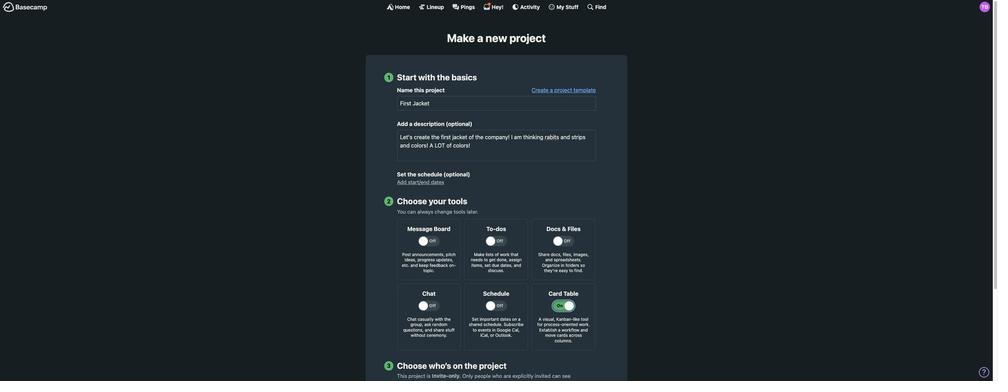 Task type: locate. For each thing, give the bounding box(es) containing it.
find button
[[587, 3, 606, 10]]

move
[[545, 334, 556, 339]]

done,
[[497, 258, 508, 263]]

project left (
[[407, 381, 424, 382]]

chat
[[422, 291, 436, 298], [407, 317, 416, 322]]

chat down topic.
[[422, 291, 436, 298]]

1 vertical spatial chat
[[407, 317, 416, 322]]

events
[[478, 328, 491, 333]]

1 vertical spatial (optional)
[[444, 172, 470, 178]]

2 horizontal spatial to
[[569, 269, 573, 274]]

(optional)
[[446, 121, 472, 127], [444, 172, 470, 178]]

0 vertical spatial on
[[512, 317, 517, 322]]

1 vertical spatial choose
[[397, 362, 427, 371]]

in down schedule.
[[492, 328, 496, 333]]

explicitly
[[513, 374, 533, 380]]

and inside post announcements, pitch ideas, progress updates, etc. and keep feedback on- topic.
[[410, 263, 418, 268]]

start/end
[[408, 179, 430, 186]]

1 choose from the top
[[397, 197, 427, 207]]

without
[[411, 334, 426, 339]]

2 add from the top
[[397, 179, 407, 186]]

project down start with the basics at the top left of the page
[[426, 87, 445, 94]]

1 vertical spatial on
[[453, 362, 463, 371]]

a up "cards"
[[558, 328, 560, 333]]

2 vertical spatial to
[[473, 328, 477, 333]]

0 horizontal spatial set
[[397, 172, 406, 178]]

1 vertical spatial can
[[552, 374, 561, 380]]

visual,
[[543, 317, 555, 322]]

stuff
[[445, 328, 455, 333]]

dates up subscribe
[[500, 317, 511, 322]]

on-
[[449, 263, 456, 268]]

add
[[397, 121, 408, 127], [397, 179, 407, 186]]

can inside only people who are explicitly invited can see this project (
[[552, 374, 561, 380]]

see
[[562, 374, 571, 380]]

0 vertical spatial in
[[561, 263, 564, 268]]

due
[[492, 263, 499, 268]]

casually
[[418, 317, 434, 322]]

1 vertical spatial add
[[397, 179, 407, 186]]

0 vertical spatial with
[[418, 73, 435, 82]]

to up set
[[484, 258, 488, 263]]

activity link
[[512, 3, 540, 10]]

add left description
[[397, 121, 408, 127]]

tools left later.
[[454, 209, 465, 215]]

tyler black image
[[980, 2, 990, 12]]

with up random
[[435, 317, 443, 322]]

this down this
[[397, 381, 406, 382]]

0 vertical spatial chat
[[422, 291, 436, 298]]

schedule.
[[483, 323, 503, 328]]

0 horizontal spatial this
[[397, 381, 406, 382]]

1 horizontal spatial chat
[[422, 291, 436, 298]]

1 horizontal spatial on
[[512, 317, 517, 322]]

set for important
[[472, 317, 479, 322]]

0 horizontal spatial in
[[492, 328, 496, 333]]

schedule
[[483, 291, 509, 298]]

0 horizontal spatial on
[[453, 362, 463, 371]]

1 vertical spatial in
[[492, 328, 496, 333]]

1 vertical spatial this
[[397, 381, 406, 382]]

and down the ideas,
[[410, 263, 418, 268]]

1 horizontal spatial dates
[[500, 317, 511, 322]]

(optional) right the schedule
[[444, 172, 470, 178]]

a left description
[[409, 121, 412, 127]]

choose up you at the bottom of the page
[[397, 197, 427, 207]]

dates inside set important dates on a shared schedule. subscribe to events in google cal, ical, or outlook.
[[500, 317, 511, 322]]

to
[[484, 258, 488, 263], [569, 269, 573, 274], [473, 328, 477, 333]]

0 horizontal spatial chat
[[407, 317, 416, 322]]

a right the 'create'
[[550, 87, 553, 94]]

chat inside chat casually with the group, ask random questions, and share stuff without ceremony.
[[407, 317, 416, 322]]

can
[[407, 209, 416, 215], [552, 374, 561, 380]]

stuff
[[566, 4, 578, 10]]

choose up this
[[397, 362, 427, 371]]

assign
[[509, 258, 522, 263]]

project up who
[[479, 362, 507, 371]]

(
[[425, 381, 427, 382]]

make for make lists of work that needs to get done, assign items, set due dates, and discuss.
[[474, 252, 485, 258]]

files
[[568, 226, 581, 233]]

(optional) right description
[[446, 121, 472, 127]]

and down work.
[[581, 328, 588, 333]]

and
[[545, 258, 553, 263], [410, 263, 418, 268], [514, 263, 521, 268], [425, 328, 432, 333], [581, 328, 588, 333]]

0 vertical spatial can
[[407, 209, 416, 215]]

you can always change tools later.
[[397, 209, 479, 215]]

set inside set the schedule (optional) add start/end dates
[[397, 172, 406, 178]]

1 vertical spatial set
[[472, 317, 479, 322]]

1 vertical spatial dates
[[500, 317, 511, 322]]

the up random
[[444, 317, 451, 322]]

announcements,
[[412, 252, 445, 258]]

a left new
[[477, 31, 483, 45]]

template
[[574, 87, 596, 94]]

google
[[497, 328, 511, 333]]

set up add start/end dates "link"
[[397, 172, 406, 178]]

this right name
[[414, 87, 424, 94]]

0 vertical spatial set
[[397, 172, 406, 178]]

choose for choose your tools
[[397, 197, 427, 207]]

card
[[549, 291, 562, 298]]

a visual, kanban-like tool for process-oriented work. establish a workflow and move cards across columns.
[[537, 317, 590, 344]]

in up easy
[[561, 263, 564, 268]]

this
[[414, 87, 424, 94], [397, 381, 406, 382]]

1 horizontal spatial set
[[472, 317, 479, 322]]

0 vertical spatial dates
[[431, 179, 444, 186]]

a for make
[[477, 31, 483, 45]]

can right you at the bottom of the page
[[407, 209, 416, 215]]

in
[[561, 263, 564, 268], [492, 328, 496, 333]]

add left start/end
[[397, 179, 407, 186]]

1 add from the top
[[397, 121, 408, 127]]

0 vertical spatial (optional)
[[446, 121, 472, 127]]

always
[[417, 209, 433, 215]]

1 horizontal spatial can
[[552, 374, 561, 380]]

board
[[434, 226, 451, 233]]

and down assign
[[514, 263, 521, 268]]

and up organize on the right bottom of page
[[545, 258, 553, 263]]

is
[[427, 374, 431, 380]]

Add a description (optional) text field
[[397, 130, 596, 162]]

0 vertical spatial to
[[484, 258, 488, 263]]

are
[[504, 374, 511, 380]]

my stuff button
[[548, 3, 578, 10]]

hey!
[[492, 4, 503, 10]]

make up needs in the left bottom of the page
[[474, 252, 485, 258]]

0 horizontal spatial dates
[[431, 179, 444, 186]]

your
[[429, 197, 446, 207]]

a for add
[[409, 121, 412, 127]]

home
[[395, 4, 410, 10]]

work
[[500, 252, 509, 258]]

1 horizontal spatial this
[[414, 87, 424, 94]]

lists
[[486, 252, 494, 258]]

(optional) inside set the schedule (optional) add start/end dates
[[444, 172, 470, 178]]

1 horizontal spatial in
[[561, 263, 564, 268]]

can left see
[[552, 374, 561, 380]]

0 vertical spatial this
[[414, 87, 424, 94]]

columns.
[[555, 339, 572, 344]]

chat up group, on the bottom of the page
[[407, 317, 416, 322]]

change
[[435, 209, 452, 215]]

set inside set important dates on a shared schedule. subscribe to events in google cal, ical, or outlook.
[[472, 317, 479, 322]]

to down folders at the right of the page
[[569, 269, 573, 274]]

subscribe
[[504, 323, 524, 328]]

images,
[[573, 252, 589, 258]]

0 horizontal spatial to
[[473, 328, 477, 333]]

create a project template
[[532, 87, 596, 94]]

you
[[397, 209, 406, 215]]

1 vertical spatial make
[[474, 252, 485, 258]]

0 vertical spatial add
[[397, 121, 408, 127]]

1 vertical spatial tools
[[454, 209, 465, 215]]

people
[[475, 374, 491, 380]]

start with the basics
[[397, 73, 477, 82]]

schedule
[[418, 172, 442, 178]]

1 vertical spatial with
[[435, 317, 443, 322]]

on
[[512, 317, 517, 322], [453, 362, 463, 371]]

2 choose from the top
[[397, 362, 427, 371]]

spreadsheets.
[[554, 258, 582, 263]]

make for make a new project
[[447, 31, 475, 45]]

set up "shared" at left
[[472, 317, 479, 322]]

choose who's on the project
[[397, 362, 507, 371]]

on up only.
[[453, 362, 463, 371]]

3
[[387, 363, 391, 370]]

and down ask
[[425, 328, 432, 333]]

message board
[[407, 226, 451, 233]]

set
[[397, 172, 406, 178], [472, 317, 479, 322]]

make down pings popup button in the top left of the page
[[447, 31, 475, 45]]

choose
[[397, 197, 427, 207], [397, 362, 427, 371]]

dates,
[[500, 263, 513, 268]]

make inside make lists of work that needs to get done, assign items, set due dates, and discuss.
[[474, 252, 485, 258]]

in inside share docs, files, images, and spreadsheets. organize in folders so they're easy to find.
[[561, 263, 564, 268]]

to inside make lists of work that needs to get done, assign items, set due dates, and discuss.
[[484, 258, 488, 263]]

cards
[[557, 334, 568, 339]]

0 vertical spatial make
[[447, 31, 475, 45]]

ceremony.
[[427, 334, 447, 339]]

with inside chat casually with the group, ask random questions, and share stuff without ceremony.
[[435, 317, 443, 322]]

on up subscribe
[[512, 317, 517, 322]]

0 vertical spatial choose
[[397, 197, 427, 207]]

ical,
[[480, 334, 489, 339]]

to down "shared" at left
[[473, 328, 477, 333]]

make a new project
[[447, 31, 546, 45]]

dates down the schedule
[[431, 179, 444, 186]]

on inside set important dates on a shared schedule. subscribe to events in google cal, ical, or outlook.
[[512, 317, 517, 322]]

chat for chat
[[422, 291, 436, 298]]

1 vertical spatial to
[[569, 269, 573, 274]]

or
[[490, 334, 494, 339]]

tools up change
[[448, 197, 467, 207]]

with up name this project
[[418, 73, 435, 82]]

in inside set important dates on a shared schedule. subscribe to events in google cal, ical, or outlook.
[[492, 328, 496, 333]]

dos
[[496, 226, 506, 233]]

project left template
[[554, 87, 572, 94]]

the up start/end
[[407, 172, 416, 178]]

a up subscribe
[[518, 317, 521, 322]]

and inside a visual, kanban-like tool for process-oriented work. establish a workflow and move cards across columns.
[[581, 328, 588, 333]]

like
[[573, 317, 580, 322]]

feedback
[[430, 263, 448, 268]]

1 horizontal spatial to
[[484, 258, 488, 263]]



Task type: describe. For each thing, give the bounding box(es) containing it.
pings button
[[452, 3, 475, 10]]

0 horizontal spatial can
[[407, 209, 416, 215]]

project down "activity" link
[[509, 31, 546, 45]]

a
[[539, 317, 541, 322]]

the inside set the schedule (optional) add start/end dates
[[407, 172, 416, 178]]

home link
[[387, 3, 410, 10]]

chat for chat casually with the group, ask random questions, and share stuff without ceremony.
[[407, 317, 416, 322]]

description
[[414, 121, 444, 127]]

the up the only
[[464, 362, 477, 371]]

oriented
[[561, 323, 578, 328]]

only
[[462, 374, 473, 380]]

hey! button
[[483, 2, 503, 10]]

who's
[[429, 362, 451, 371]]

add inside set the schedule (optional) add start/end dates
[[397, 179, 407, 186]]

choose your tools
[[397, 197, 467, 207]]

main element
[[0, 0, 993, 14]]

a for create
[[550, 87, 553, 94]]

pitch
[[446, 252, 456, 258]]

topic.
[[423, 269, 434, 274]]

new
[[486, 31, 507, 45]]

1
[[387, 74, 390, 81]]

lineup
[[427, 4, 444, 10]]

to-dos
[[486, 226, 506, 233]]

a inside set important dates on a shared schedule. subscribe to events in google cal, ical, or outlook.
[[518, 317, 521, 322]]

only.
[[449, 374, 461, 380]]

create
[[532, 87, 548, 94]]

outlook.
[[495, 334, 512, 339]]

keep
[[419, 263, 428, 268]]

tool
[[581, 317, 588, 322]]

establish
[[539, 328, 557, 333]]

get
[[489, 258, 496, 263]]

&
[[562, 226, 566, 233]]

updates,
[[436, 258, 453, 263]]

choose for choose who's on the project
[[397, 362, 427, 371]]

and inside share docs, files, images, and spreadsheets. organize in folders so they're easy to find.
[[545, 258, 553, 263]]

process-
[[544, 323, 561, 328]]

this
[[397, 374, 407, 380]]

the left basics
[[437, 73, 450, 82]]

that
[[511, 252, 518, 258]]

to inside share docs, files, images, and spreadsheets. organize in folders so they're easy to find.
[[569, 269, 573, 274]]

set for the
[[397, 172, 406, 178]]

across
[[569, 334, 582, 339]]

docs
[[546, 226, 561, 233]]

message
[[407, 226, 432, 233]]

project inside only people who are explicitly invited can see this project (
[[407, 381, 424, 382]]

project up (
[[408, 374, 425, 380]]

(optional) for add a description (optional)
[[446, 121, 472, 127]]

etc.
[[402, 263, 409, 268]]

who
[[492, 374, 502, 380]]

they're
[[544, 269, 558, 274]]

add start/end dates link
[[397, 179, 444, 186]]

invite-
[[432, 374, 449, 380]]

only people who are explicitly invited can see this project (
[[397, 374, 571, 382]]

0 vertical spatial tools
[[448, 197, 467, 207]]

post
[[402, 252, 411, 258]]

this inside only people who are explicitly invited can see this project (
[[397, 381, 406, 382]]

set
[[485, 263, 491, 268]]

my stuff
[[557, 4, 578, 10]]

group,
[[410, 323, 423, 328]]

set the schedule (optional) add start/end dates
[[397, 172, 470, 186]]

random
[[432, 323, 447, 328]]

chat casually with the group, ask random questions, and share stuff without ceremony.
[[403, 317, 455, 339]]

to inside set important dates on a shared schedule. subscribe to events in google cal, ical, or outlook.
[[473, 328, 477, 333]]

2
[[387, 198, 391, 205]]

discuss.
[[488, 269, 504, 274]]

(optional) for set the schedule (optional) add start/end dates
[[444, 172, 470, 178]]

basics
[[452, 73, 477, 82]]

progress
[[418, 258, 435, 263]]

items,
[[471, 263, 483, 268]]

switch accounts image
[[3, 2, 47, 13]]

and inside chat casually with the group, ask random questions, and share stuff without ceremony.
[[425, 328, 432, 333]]

cal,
[[512, 328, 520, 333]]

easy
[[559, 269, 568, 274]]

this project is invite-only.
[[397, 374, 461, 380]]

docs,
[[551, 252, 562, 258]]

ask
[[424, 323, 431, 328]]

needs
[[471, 258, 483, 263]]

dates inside set the schedule (optional) add start/end dates
[[431, 179, 444, 186]]

work.
[[579, 323, 590, 328]]

ideas,
[[405, 258, 416, 263]]

create a project template link
[[532, 87, 596, 94]]

important
[[480, 317, 499, 322]]

folders
[[566, 263, 579, 268]]

table
[[563, 291, 579, 298]]

Name this project text field
[[397, 96, 596, 111]]

add a description (optional)
[[397, 121, 472, 127]]

the inside chat casually with the group, ask random questions, and share stuff without ceremony.
[[444, 317, 451, 322]]

make lists of work that needs to get done, assign items, set due dates, and discuss.
[[471, 252, 522, 274]]

and inside make lists of work that needs to get done, assign items, set due dates, and discuss.
[[514, 263, 521, 268]]

my
[[557, 4, 564, 10]]

docs & files
[[546, 226, 581, 233]]

questions,
[[403, 328, 424, 333]]

to-
[[486, 226, 496, 233]]

later.
[[467, 209, 479, 215]]

start
[[397, 73, 417, 82]]

a inside a visual, kanban-like tool for process-oriented work. establish a workflow and move cards across columns.
[[558, 328, 560, 333]]

lineup link
[[418, 3, 444, 10]]



Task type: vqa. For each thing, say whether or not it's contained in the screenshot.


